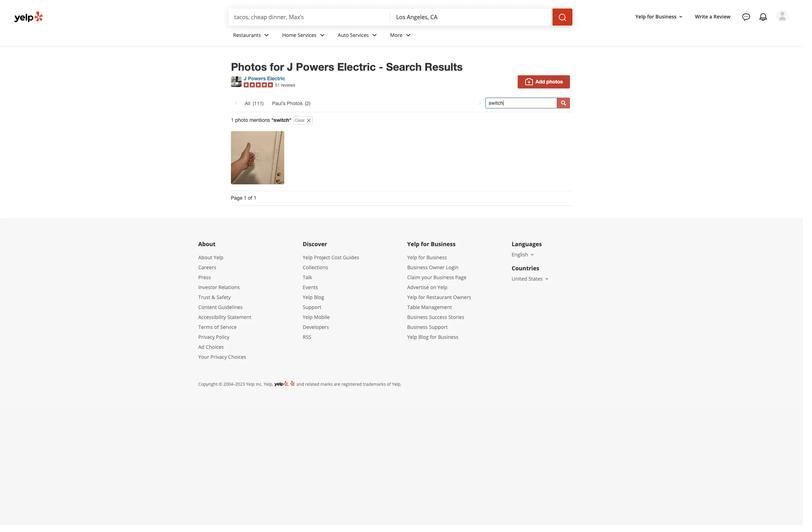 Task type: describe. For each thing, give the bounding box(es) containing it.
messages image
[[742, 13, 751, 21]]

content
[[198, 304, 217, 311]]

j powers electric image
[[231, 76, 242, 87]]

user actions element
[[630, 9, 799, 53]]

support inside yelp project cost guides collections talk events yelp blog support yelp mobile developers rss
[[303, 304, 322, 311]]

Near text field
[[396, 13, 547, 21]]

5.0 star rating image
[[244, 82, 273, 87]]

cost
[[332, 254, 342, 261]]

talk link
[[303, 274, 312, 281]]

policy
[[216, 334, 230, 341]]

rss link
[[303, 334, 311, 341]]

rss
[[303, 334, 311, 341]]

24 chevron down v2 image for auto services
[[370, 31, 379, 39]]

paul's photos (2)
[[272, 101, 311, 106]]

mobile
[[314, 314, 330, 321]]

your
[[422, 274, 432, 281]]

0 vertical spatial of
[[248, 195, 252, 201]]

trust
[[198, 294, 210, 301]]

yelp for business inside button
[[636, 13, 677, 20]]

none field near
[[396, 13, 547, 21]]

0 vertical spatial choices
[[206, 344, 224, 351]]

yelp project cost guides collections talk events yelp blog support yelp mobile developers rss
[[303, 254, 359, 341]]

relations
[[219, 284, 240, 291]]

yelp inside "about yelp careers press investor relations trust & safety content guidelines accessibility statement terms of service privacy policy ad choices your privacy choices"
[[214, 254, 224, 261]]

login
[[446, 264, 459, 271]]

and
[[297, 381, 304, 388]]

"switch"
[[271, 117, 292, 123]]

and related marks are registered trademarks of yelp.
[[296, 381, 402, 388]]

16 chevron down v2 image for english
[[530, 252, 536, 258]]

support inside the yelp for business business owner login claim your business page advertise on yelp yelp for restaurant owners table management business success stories business support yelp blog for business
[[429, 324, 448, 331]]

restaurant
[[427, 294, 452, 301]]

events
[[303, 284, 318, 291]]

developers
[[303, 324, 329, 331]]

1 vertical spatial yelp for business
[[407, 240, 456, 248]]

for inside yelp for business button
[[647, 13, 654, 20]]

investor
[[198, 284, 217, 291]]

home services link
[[277, 26, 332, 46]]

results
[[425, 60, 463, 73]]

1 photo mentions "switch"
[[231, 117, 292, 123]]

stories
[[449, 314, 465, 321]]

ad
[[198, 344, 205, 351]]

statement
[[227, 314, 252, 321]]

countries united states
[[512, 265, 543, 282]]

review
[[714, 13, 731, 20]]

ad choices link
[[198, 344, 224, 351]]

countries
[[512, 265, 540, 272]]

home
[[282, 32, 296, 38]]

accessibility statement link
[[198, 314, 252, 321]]

talk
[[303, 274, 312, 281]]

blog inside the yelp for business business owner login claim your business page advertise on yelp yelp for restaurant owners table management business success stories business support yelp blog for business
[[419, 334, 429, 341]]

(2)
[[305, 101, 311, 106]]

marks
[[321, 381, 333, 388]]

2 vertical spatial of
[[387, 381, 391, 388]]

24 chevron down v2 image for restaurants
[[262, 31, 271, 39]]

discover
[[303, 240, 327, 248]]

about yelp careers press investor relations trust & safety content guidelines accessibility statement terms of service privacy policy ad choices your privacy choices
[[198, 254, 252, 360]]

(111)
[[253, 101, 264, 106]]

english
[[512, 251, 528, 258]]

press
[[198, 274, 211, 281]]

1 vertical spatial choices
[[228, 354, 246, 360]]

business categories element
[[228, 26, 789, 46]]

auto services
[[338, 32, 369, 38]]

yelp mobile link
[[303, 314, 330, 321]]

0 vertical spatial j
[[287, 60, 293, 73]]

notifications image
[[759, 13, 768, 21]]

owner
[[429, 264, 445, 271]]

auto
[[338, 32, 349, 38]]

collections
[[303, 264, 328, 271]]

project
[[314, 254, 330, 261]]

0 vertical spatial electric
[[337, 60, 376, 73]]

collections link
[[303, 264, 328, 271]]

business inside yelp for business button
[[656, 13, 677, 20]]

states
[[529, 276, 543, 282]]

maria w. image
[[776, 10, 789, 22]]

your
[[198, 354, 209, 360]]

of inside "about yelp careers press investor relations trust & safety content guidelines accessibility statement terms of service privacy policy ad choices your privacy choices"
[[214, 324, 219, 331]]

0 horizontal spatial page
[[231, 195, 243, 201]]

51
[[275, 83, 280, 88]]

&
[[212, 294, 215, 301]]

photos
[[547, 79, 563, 85]]

paul's
[[272, 101, 286, 106]]

claim your business page link
[[407, 274, 467, 281]]

about for about yelp careers press investor relations trust & safety content guidelines accessibility statement terms of service privacy policy ad choices your privacy choices
[[198, 254, 212, 261]]

1 horizontal spatial photos
[[287, 101, 303, 106]]

management
[[421, 304, 452, 311]]

yelp burst image
[[290, 381, 296, 387]]

yelp for business button
[[633, 10, 687, 23]]

2004–2023
[[223, 381, 245, 388]]

©
[[219, 381, 222, 388]]

terms
[[198, 324, 213, 331]]

trademarks
[[363, 381, 386, 388]]

photo of j powers electric - los angeles, ca, united states. he added a double light switch image
[[231, 131, 284, 185]]

guides
[[343, 254, 359, 261]]

Find text field
[[234, 13, 385, 21]]

blog inside yelp project cost guides collections talk events yelp blog support yelp mobile developers rss
[[314, 294, 324, 301]]

write a review link
[[693, 10, 734, 23]]

add
[[536, 79, 545, 85]]

success
[[429, 314, 447, 321]]

careers
[[198, 264, 216, 271]]

0 vertical spatial powers
[[296, 60, 334, 73]]

yelp,
[[264, 381, 273, 388]]

search image
[[559, 13, 567, 22]]

yelp for business link
[[407, 254, 447, 261]]

24 chevron down v2 image for home services
[[318, 31, 327, 39]]

investor relations link
[[198, 284, 240, 291]]

safety
[[217, 294, 231, 301]]

registered
[[342, 381, 362, 388]]

all (111)
[[245, 101, 264, 106]]

developers link
[[303, 324, 329, 331]]

clear
[[295, 118, 305, 123]]



Task type: vqa. For each thing, say whether or not it's contained in the screenshot.
the Deutsch (Schweiz)
no



Task type: locate. For each thing, give the bounding box(es) containing it.
1 horizontal spatial j
[[287, 60, 293, 73]]

a
[[710, 13, 713, 20]]

1 none field from the left
[[234, 13, 385, 21]]

24 chevron down v2 image inside auto services link
[[370, 31, 379, 39]]

united
[[512, 276, 528, 282]]

1 vertical spatial privacy
[[211, 354, 227, 360]]

services for auto services
[[350, 32, 369, 38]]

1 horizontal spatial powers
[[296, 60, 334, 73]]

1 vertical spatial of
[[214, 324, 219, 331]]

yelp for business
[[636, 13, 677, 20], [407, 240, 456, 248]]

j right j powers electric image
[[244, 75, 247, 81]]

1 horizontal spatial blog
[[419, 334, 429, 341]]

support down the yelp blog link
[[303, 304, 322, 311]]

privacy down the ad choices link
[[211, 354, 227, 360]]

yelp for business business owner login claim your business page advertise on yelp yelp for restaurant owners table management business success stories business support yelp blog for business
[[407, 254, 471, 341]]

page inside the yelp for business business owner login claim your business page advertise on yelp yelp for restaurant owners table management business success stories business support yelp blog for business
[[455, 274, 467, 281]]

1 horizontal spatial of
[[248, 195, 252, 201]]

accessibility
[[198, 314, 226, 321]]

1 horizontal spatial none field
[[396, 13, 547, 21]]

None field
[[234, 13, 385, 21], [396, 13, 547, 21]]

electric
[[337, 60, 376, 73], [267, 75, 285, 81]]

about yelp link
[[198, 254, 224, 261]]

yelp.
[[392, 381, 402, 388]]

privacy policy link
[[198, 334, 230, 341]]

0 horizontal spatial 1
[[231, 117, 234, 123]]

reviews
[[281, 83, 295, 88]]

1 horizontal spatial 1
[[244, 195, 247, 201]]

1 horizontal spatial electric
[[337, 60, 376, 73]]

careers link
[[198, 264, 216, 271]]

0 horizontal spatial 24 chevron down v2 image
[[262, 31, 271, 39]]

1 vertical spatial support
[[429, 324, 448, 331]]

auto services link
[[332, 26, 385, 46]]

business
[[656, 13, 677, 20], [431, 240, 456, 248], [427, 254, 447, 261], [407, 264, 428, 271], [434, 274, 454, 281], [407, 314, 428, 321], [407, 324, 428, 331], [438, 334, 459, 341]]

0 horizontal spatial electric
[[267, 75, 285, 81]]

1 horizontal spatial support
[[429, 324, 448, 331]]

privacy down terms
[[198, 334, 215, 341]]

0 horizontal spatial choices
[[206, 344, 224, 351]]

photo
[[235, 117, 248, 123]]

yelp blog for business link
[[407, 334, 459, 341]]

1 24 chevron down v2 image from the left
[[262, 31, 271, 39]]

table management link
[[407, 304, 452, 311]]

photos up j powers electric
[[231, 60, 267, 73]]

all
[[245, 101, 250, 106]]

languages
[[512, 240, 542, 248]]

united states button
[[512, 276, 550, 282]]

service
[[220, 324, 237, 331]]

home services
[[282, 32, 317, 38]]

blog
[[314, 294, 324, 301], [419, 334, 429, 341]]

privacy
[[198, 334, 215, 341], [211, 354, 227, 360]]

copyright
[[198, 381, 218, 388]]

services for home services
[[298, 32, 317, 38]]

search
[[386, 60, 422, 73]]

business support link
[[407, 324, 448, 331]]

guidelines
[[218, 304, 243, 311]]

16 chevron down v2 image left write
[[678, 14, 684, 19]]

2 services from the left
[[350, 32, 369, 38]]

0 horizontal spatial of
[[214, 324, 219, 331]]

1 vertical spatial blog
[[419, 334, 429, 341]]

advertise
[[407, 284, 429, 291]]

0 horizontal spatial services
[[298, 32, 317, 38]]

powers down home services "link"
[[296, 60, 334, 73]]

table
[[407, 304, 420, 311]]

0 vertical spatial photos
[[231, 60, 267, 73]]

24 chevron down v2 image inside home services "link"
[[318, 31, 327, 39]]

2 horizontal spatial 24 chevron down v2 image
[[370, 31, 379, 39]]

1 services from the left
[[298, 32, 317, 38]]

0 vertical spatial 16 chevron down v2 image
[[678, 14, 684, 19]]

0 horizontal spatial photos
[[231, 60, 267, 73]]

services right 'home'
[[298, 32, 317, 38]]

blog up support link
[[314, 294, 324, 301]]

choices down privacy policy link
[[206, 344, 224, 351]]

1 inside the 1 photo mentions "switch"
[[231, 117, 234, 123]]

support link
[[303, 304, 322, 311]]

powers up 5.0 star rating image
[[248, 75, 266, 81]]

business success stories link
[[407, 314, 465, 321]]

photos for j powers electric - search results
[[231, 60, 463, 73]]

support down success
[[429, 324, 448, 331]]

24 chevron down v2 image right auto services
[[370, 31, 379, 39]]

2 about from the top
[[198, 254, 212, 261]]

16 chevron down v2 image inside english dropdown button
[[530, 252, 536, 258]]

yelp logo image
[[275, 381, 288, 388]]

mentions
[[250, 117, 270, 123]]

3 24 chevron down v2 image from the left
[[370, 31, 379, 39]]

0 horizontal spatial none field
[[234, 13, 385, 21]]

support
[[303, 304, 322, 311], [429, 324, 448, 331]]

trust & safety link
[[198, 294, 231, 301]]

16 chevron down v2 image down languages
[[530, 252, 536, 258]]

1 vertical spatial photos
[[287, 101, 303, 106]]

1 vertical spatial powers
[[248, 75, 266, 81]]

0 vertical spatial privacy
[[198, 334, 215, 341]]

0 vertical spatial about
[[198, 240, 216, 248]]

your privacy choices link
[[198, 354, 246, 360]]

1 about from the top
[[198, 240, 216, 248]]

0 vertical spatial support
[[303, 304, 322, 311]]

restaurants link
[[228, 26, 277, 46]]

events link
[[303, 284, 318, 291]]

about for about
[[198, 240, 216, 248]]

about inside "about yelp careers press investor relations trust & safety content guidelines accessibility statement terms of service privacy policy ad choices your privacy choices"
[[198, 254, 212, 261]]

24 chevron down v2 image
[[262, 31, 271, 39], [318, 31, 327, 39], [370, 31, 379, 39]]

add photos link
[[518, 75, 570, 89]]

j up the reviews
[[287, 60, 293, 73]]

0 horizontal spatial j
[[244, 75, 247, 81]]

1 horizontal spatial 16 chevron down v2 image
[[678, 14, 684, 19]]

electric left -
[[337, 60, 376, 73]]

about up the about yelp link
[[198, 240, 216, 248]]

0 horizontal spatial 16 chevron down v2 image
[[530, 252, 536, 258]]

write a review
[[695, 13, 731, 20]]

0 horizontal spatial yelp for business
[[407, 240, 456, 248]]

add photos
[[536, 79, 563, 85]]

choices down 'policy'
[[228, 354, 246, 360]]

1 horizontal spatial services
[[350, 32, 369, 38]]

services right auto
[[350, 32, 369, 38]]

0 vertical spatial page
[[231, 195, 243, 201]]

yelp
[[636, 13, 646, 20], [407, 240, 420, 248], [214, 254, 224, 261], [303, 254, 313, 261], [407, 254, 417, 261], [438, 284, 448, 291], [303, 294, 313, 301], [407, 294, 417, 301], [303, 314, 313, 321], [407, 334, 417, 341], [246, 381, 255, 388]]

1 horizontal spatial choices
[[228, 354, 246, 360]]

1 vertical spatial electric
[[267, 75, 285, 81]]

Search photos... text field
[[485, 98, 557, 108]]

1 vertical spatial page
[[455, 274, 467, 281]]

powers
[[296, 60, 334, 73], [248, 75, 266, 81]]

,
[[288, 381, 290, 388]]

1 vertical spatial j
[[244, 75, 247, 81]]

english button
[[512, 251, 536, 258]]

electric up 51 in the left of the page
[[267, 75, 285, 81]]

none field the find
[[234, 13, 385, 21]]

2 horizontal spatial 1
[[254, 195, 257, 201]]

inc.
[[256, 381, 263, 388]]

24 chevron down v2 image left auto
[[318, 31, 327, 39]]

related
[[305, 381, 319, 388]]

are
[[334, 381, 341, 388]]

services
[[298, 32, 317, 38], [350, 32, 369, 38]]

2 none field from the left
[[396, 13, 547, 21]]

1 vertical spatial 16 chevron down v2 image
[[530, 252, 536, 258]]

yelp blog link
[[303, 294, 324, 301]]

24 chevron down v2 image
[[404, 31, 413, 39]]

2 24 chevron down v2 image from the left
[[318, 31, 327, 39]]

yelp inside button
[[636, 13, 646, 20]]

0 vertical spatial blog
[[314, 294, 324, 301]]

j powers electric
[[244, 75, 285, 81]]

16 chevron down v2 image for yelp for business
[[678, 14, 684, 19]]

blog down business support link
[[419, 334, 429, 341]]

1 horizontal spatial 24 chevron down v2 image
[[318, 31, 327, 39]]

0 vertical spatial yelp for business
[[636, 13, 677, 20]]

on
[[430, 284, 436, 291]]

16 chevron down v2 image
[[678, 14, 684, 19], [530, 252, 536, 258]]

2 horizontal spatial of
[[387, 381, 391, 388]]

1 horizontal spatial yelp for business
[[636, 13, 677, 20]]

-
[[379, 60, 383, 73]]

write
[[695, 13, 708, 20]]

1 horizontal spatial page
[[455, 274, 467, 281]]

about up careers
[[198, 254, 212, 261]]

24 chevron down v2 image inside restaurants link
[[262, 31, 271, 39]]

j powers electric link
[[244, 75, 285, 81]]

of
[[248, 195, 252, 201], [214, 324, 219, 331], [387, 381, 391, 388]]

0 horizontal spatial blog
[[314, 294, 324, 301]]

services inside "link"
[[298, 32, 317, 38]]

content guidelines link
[[198, 304, 243, 311]]

51 reviews
[[275, 83, 295, 88]]

0 horizontal spatial powers
[[248, 75, 266, 81]]

photos left (2)
[[287, 101, 303, 106]]

1 vertical spatial about
[[198, 254, 212, 261]]

0 horizontal spatial support
[[303, 304, 322, 311]]

business owner login link
[[407, 264, 459, 271]]

more
[[390, 32, 403, 38]]

16 chevron down v2 image inside yelp for business button
[[678, 14, 684, 19]]

None search field
[[229, 9, 574, 26]]

claim
[[407, 274, 420, 281]]

24 chevron down v2 image right restaurants
[[262, 31, 271, 39]]



